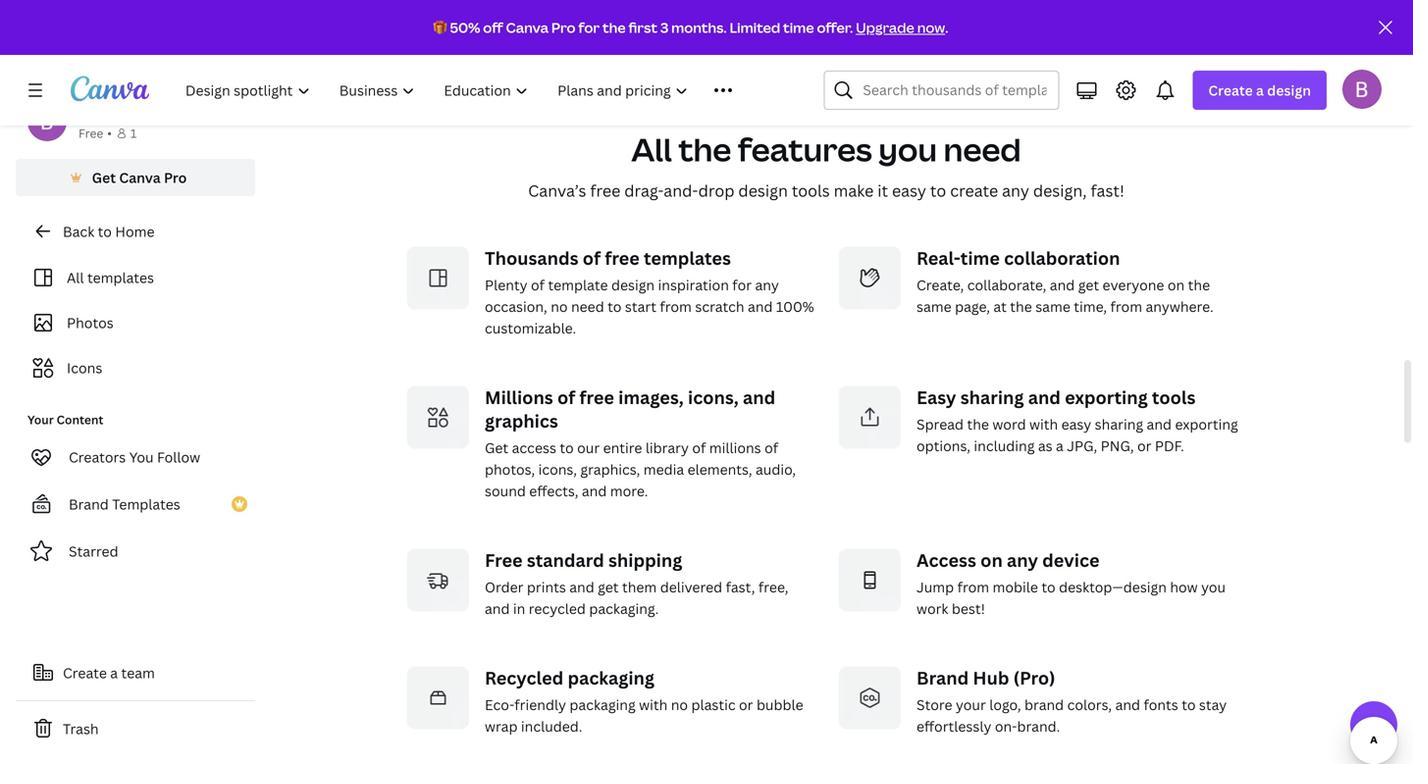 Task type: vqa. For each thing, say whether or not it's contained in the screenshot.
rightmost the easy
yes



Task type: locate. For each thing, give the bounding box(es) containing it.
0 vertical spatial get
[[92, 168, 116, 187]]

with left plastic
[[639, 696, 668, 715]]

all for the
[[631, 128, 672, 171]]

0 vertical spatial packaging
[[568, 666, 655, 691]]

get inside "free standard shipping order prints and get them delivered fast, free, and in recycled packaging."
[[598, 578, 619, 597]]

sharing up png,
[[1095, 415, 1144, 434]]

sharing up 'word'
[[961, 386, 1024, 410]]

scratch
[[695, 297, 745, 316]]

free
[[79, 125, 103, 141], [485, 549, 523, 573]]

and inside brand hub (pro) store your logo, brand colors, and fonts to stay effortlessly on-brand.
[[1116, 696, 1141, 715]]

you right the 'how'
[[1202, 578, 1226, 597]]

access on any device jump from mobile to desktop—design how you work best!
[[917, 549, 1226, 618]]

anywhere.
[[1146, 297, 1214, 316]]

1 horizontal spatial get
[[485, 439, 509, 457]]

of down thousands
[[531, 276, 545, 294]]

0 horizontal spatial icons,
[[538, 460, 577, 479]]

or inside easy sharing and exporting tools spread the word with easy sharing and exporting options, including as a jpg, png, or pdf.
[[1138, 437, 1152, 455]]

1 horizontal spatial same
[[1036, 297, 1071, 316]]

0 vertical spatial or
[[1138, 437, 1152, 455]]

0 horizontal spatial design
[[611, 276, 655, 294]]

recycled packaging image
[[406, 667, 469, 730]]

0 vertical spatial canva
[[506, 18, 549, 37]]

all inside all templates link
[[67, 268, 84, 287]]

0 vertical spatial all
[[631, 128, 672, 171]]

top level navigation element
[[173, 71, 777, 110], [173, 71, 777, 110]]

tools up pdf.
[[1152, 386, 1196, 410]]

with inside recycled packaging eco-friendly packaging with no plastic or bubble wrap included.
[[639, 696, 668, 715]]

any inside access on any device jump from mobile to desktop—design how you work best!
[[1007, 549, 1038, 573]]

all for templates
[[67, 268, 84, 287]]

pro up back to home 'link'
[[164, 168, 187, 187]]

same left time,
[[1036, 297, 1071, 316]]

0 horizontal spatial pro
[[164, 168, 187, 187]]

brand inside brand hub (pro) store your logo, brand colors, and fonts to stay effortlessly on-brand.
[[917, 666, 969, 691]]

for left first
[[579, 18, 600, 37]]

1 horizontal spatial pro
[[552, 18, 576, 37]]

0 horizontal spatial need
[[571, 297, 604, 316]]

to left create
[[931, 180, 947, 201]]

more.
[[610, 482, 648, 501]]

no down "template"
[[551, 297, 568, 316]]

0 vertical spatial on
[[1168, 276, 1185, 294]]

or
[[1138, 437, 1152, 455], [739, 696, 753, 715]]

free for images,
[[580, 386, 614, 410]]

need up create
[[944, 128, 1022, 171]]

2 horizontal spatial a
[[1257, 81, 1264, 100]]

your content
[[27, 412, 103, 428]]

canva right off
[[506, 18, 549, 37]]

brand up starred
[[69, 495, 109, 514]]

upgrade now button
[[856, 18, 945, 37]]

from down "inspiration"
[[660, 297, 692, 316]]

get up time,
[[1079, 276, 1100, 294]]

all templates
[[67, 268, 154, 287]]

to inside brand hub (pro) store your logo, brand colors, and fonts to stay effortlessly on-brand.
[[1182, 696, 1196, 715]]

to inside thousands of free templates plenty of template design inspiration for any occasion, no need to start from scratch and 100% customizable.
[[608, 297, 622, 316]]

included.
[[521, 717, 583, 736]]

fonts
[[1144, 696, 1179, 715]]

for
[[579, 18, 600, 37], [733, 276, 752, 294]]

0 horizontal spatial with
[[639, 696, 668, 715]]

on up anywhere.
[[1168, 276, 1185, 294]]

the inside all the features you need canva's free drag-and-drop design tools make it easy to create any design, fast!
[[679, 128, 732, 171]]

get
[[92, 168, 116, 187], [485, 439, 509, 457]]

0 horizontal spatial no
[[551, 297, 568, 316]]

and down "graphics,"
[[582, 482, 607, 501]]

1 horizontal spatial get
[[1079, 276, 1100, 294]]

1 vertical spatial get
[[598, 578, 619, 597]]

0 horizontal spatial on
[[981, 549, 1003, 573]]

and up millions
[[743, 386, 776, 410]]

and down collaboration
[[1050, 276, 1075, 294]]

1 vertical spatial with
[[639, 696, 668, 715]]

to left stay
[[1182, 696, 1196, 715]]

1 vertical spatial get
[[485, 439, 509, 457]]

packaging up included.
[[570, 696, 636, 715]]

1 vertical spatial you
[[1202, 578, 1226, 597]]

0 vertical spatial exporting
[[1065, 386, 1148, 410]]

to right back
[[98, 222, 112, 241]]

a inside button
[[110, 664, 118, 683]]

0 vertical spatial with
[[1030, 415, 1058, 434]]

graphics
[[485, 409, 558, 433]]

make
[[834, 180, 874, 201]]

packaging down 'packaging.'
[[568, 666, 655, 691]]

1 vertical spatial or
[[739, 696, 753, 715]]

1 horizontal spatial all
[[631, 128, 672, 171]]

0 horizontal spatial create
[[63, 664, 107, 683]]

collaboration
[[1004, 246, 1121, 270]]

including
[[974, 437, 1035, 455]]

occasion,
[[485, 297, 548, 316]]

jpg,
[[1067, 437, 1098, 455]]

brand for templates
[[69, 495, 109, 514]]

audio,
[[756, 460, 796, 479]]

free up "template"
[[605, 246, 640, 270]]

0 horizontal spatial tools
[[792, 180, 830, 201]]

the left 'word'
[[967, 415, 989, 434]]

icons, up effects,
[[538, 460, 577, 479]]

canva's
[[528, 180, 586, 201]]

get for collaboration
[[1079, 276, 1100, 294]]

free inside millions of free images, icons, and graphics get access to our entire library of millions of photos, icons, graphics, media elements, audio, sound effects, and more.
[[580, 386, 614, 410]]

None search field
[[824, 71, 1060, 110]]

design right drop
[[739, 180, 788, 201]]

1 vertical spatial on
[[981, 549, 1003, 573]]

0 horizontal spatial sharing
[[961, 386, 1024, 410]]

2 vertical spatial free
[[580, 386, 614, 410]]

create inside dropdown button
[[1209, 81, 1253, 100]]

0 vertical spatial you
[[879, 128, 937, 171]]

free inside "free standard shipping order prints and get them delivered fast, free, and in recycled packaging."
[[485, 549, 523, 573]]

0 vertical spatial for
[[579, 18, 600, 37]]

on inside real-time collaboration create, collaborate, and get everyone on the same page, at the same time, from anywhere.
[[1168, 276, 1185, 294]]

2 vertical spatial design
[[611, 276, 655, 294]]

any right create
[[1002, 180, 1030, 201]]

free up our
[[580, 386, 614, 410]]

2 vertical spatial a
[[110, 664, 118, 683]]

1 vertical spatial free
[[485, 549, 523, 573]]

get up 'packaging.'
[[598, 578, 619, 597]]

you up it
[[879, 128, 937, 171]]

1 horizontal spatial icons,
[[688, 386, 739, 410]]

from
[[660, 297, 692, 316], [1111, 297, 1143, 316], [958, 578, 990, 597]]

0 horizontal spatial free
[[79, 125, 103, 141]]

1 same from the left
[[917, 297, 952, 316]]

time,
[[1074, 297, 1107, 316]]

design inside dropdown button
[[1268, 81, 1311, 100]]

time up collaborate,
[[961, 246, 1000, 270]]

1 horizontal spatial templates
[[644, 246, 731, 270]]

1 vertical spatial design
[[739, 180, 788, 201]]

tools inside all the features you need canva's free drag-and-drop design tools make it easy to create any design, fast!
[[792, 180, 830, 201]]

or left pdf.
[[1138, 437, 1152, 455]]

1 vertical spatial time
[[961, 246, 1000, 270]]

collaborate,
[[968, 276, 1047, 294]]

1 horizontal spatial no
[[671, 696, 688, 715]]

of up elements,
[[692, 439, 706, 457]]

1 vertical spatial exporting
[[1175, 415, 1239, 434]]

free left •
[[79, 125, 103, 141]]

1 horizontal spatial tools
[[1152, 386, 1196, 410]]

canva down 1
[[119, 168, 161, 187]]

0 vertical spatial any
[[1002, 180, 1030, 201]]

need down "template"
[[571, 297, 604, 316]]

real-time collaboration image
[[838, 247, 901, 310]]

1 horizontal spatial you
[[1202, 578, 1226, 597]]

create
[[950, 180, 998, 201]]

1 vertical spatial easy
[[1062, 415, 1092, 434]]

get for shipping
[[598, 578, 619, 597]]

from for free
[[660, 297, 692, 316]]

0 vertical spatial icons,
[[688, 386, 739, 410]]

best!
[[952, 600, 985, 618]]

0 horizontal spatial get
[[598, 578, 619, 597]]

photos
[[67, 314, 114, 332]]

no left plastic
[[671, 696, 688, 715]]

free for standard
[[485, 549, 523, 573]]

in
[[513, 600, 526, 618]]

create inside button
[[63, 664, 107, 683]]

prints
[[527, 578, 566, 597]]

and left in
[[485, 600, 510, 618]]

free inside thousands of free templates plenty of template design inspiration for any occasion, no need to start from scratch and 100% customizable.
[[605, 246, 640, 270]]

starred link
[[16, 532, 255, 571]]

from inside real-time collaboration create, collaborate, and get everyone on the same page, at the same time, from anywhere.
[[1111, 297, 1143, 316]]

photos link
[[27, 304, 243, 342]]

2 horizontal spatial templates
[[829, 6, 896, 24]]

0 horizontal spatial all
[[67, 268, 84, 287]]

creators you follow
[[69, 448, 200, 467]]

get down •
[[92, 168, 116, 187]]

1 horizontal spatial need
[[944, 128, 1022, 171]]

0 vertical spatial easy
[[892, 180, 927, 201]]

same down 'create,'
[[917, 297, 952, 316]]

first
[[629, 18, 658, 37]]

a inside easy sharing and exporting tools spread the word with easy sharing and exporting options, including as a jpg, png, or pdf.
[[1056, 437, 1064, 455]]

to left our
[[560, 439, 574, 457]]

0 horizontal spatial time
[[783, 18, 814, 37]]

0 vertical spatial no
[[551, 297, 568, 316]]

bob builder image
[[1343, 69, 1382, 109]]

1 horizontal spatial for
[[733, 276, 752, 294]]

2 horizontal spatial from
[[1111, 297, 1143, 316]]

all down back
[[67, 268, 84, 287]]

to right the mobile
[[1042, 578, 1056, 597]]

back to home link
[[16, 212, 255, 251]]

effortlessly
[[917, 717, 992, 736]]

exporting
[[1065, 386, 1148, 410], [1175, 415, 1239, 434]]

recycled
[[529, 600, 586, 618]]

1 vertical spatial brand
[[917, 666, 969, 691]]

and left fonts
[[1116, 696, 1141, 715]]

creators you follow link
[[16, 438, 255, 477]]

1 horizontal spatial a
[[1056, 437, 1064, 455]]

pdf.
[[1155, 437, 1185, 455]]

free standard shipping image
[[406, 549, 469, 612]]

0 horizontal spatial from
[[660, 297, 692, 316]]

easy up jpg,
[[1062, 415, 1092, 434]]

to left start
[[608, 297, 622, 316]]

brand hub (pro) store your logo, brand colors, and fonts to stay effortlessly on-brand.
[[917, 666, 1227, 736]]

0 horizontal spatial a
[[110, 664, 118, 683]]

pro
[[552, 18, 576, 37], [164, 168, 187, 187]]

a for team
[[110, 664, 118, 683]]

0 vertical spatial sharing
[[961, 386, 1024, 410]]

1 horizontal spatial from
[[958, 578, 990, 597]]

access
[[917, 549, 977, 573]]

2 vertical spatial any
[[1007, 549, 1038, 573]]

from down everyone
[[1111, 297, 1143, 316]]

same
[[917, 297, 952, 316], [1036, 297, 1071, 316]]

library
[[646, 439, 689, 457]]

any up the 100%
[[755, 276, 779, 294]]

from for collaboration
[[1111, 297, 1143, 316]]

0 vertical spatial a
[[1257, 81, 1264, 100]]

all inside all the features you need canva's free drag-and-drop design tools make it easy to create any design, fast!
[[631, 128, 672, 171]]

design
[[1268, 81, 1311, 100], [739, 180, 788, 201], [611, 276, 655, 294]]

the up drop
[[679, 128, 732, 171]]

or right plastic
[[739, 696, 753, 715]]

pro inside button
[[164, 168, 187, 187]]

1 horizontal spatial or
[[1138, 437, 1152, 455]]

1 vertical spatial icons,
[[538, 460, 577, 479]]

and left the 100%
[[748, 297, 773, 316]]

from up best!
[[958, 578, 990, 597]]

1 vertical spatial any
[[755, 276, 779, 294]]

exporting up pdf.
[[1175, 415, 1239, 434]]

create,
[[917, 276, 964, 294]]

1 vertical spatial all
[[67, 268, 84, 287]]

0 vertical spatial tools
[[792, 180, 830, 201]]

0 horizontal spatial canva
[[119, 168, 161, 187]]

and up pdf.
[[1147, 415, 1172, 434]]

icons, up millions
[[688, 386, 739, 410]]

stay
[[1199, 696, 1227, 715]]

1 vertical spatial a
[[1056, 437, 1064, 455]]

brand
[[69, 495, 109, 514], [917, 666, 969, 691]]

1 vertical spatial create
[[63, 664, 107, 683]]

design up start
[[611, 276, 655, 294]]

1 vertical spatial canva
[[119, 168, 161, 187]]

brand hub (pro) image
[[838, 667, 901, 730]]

free
[[590, 180, 621, 201], [605, 246, 640, 270], [580, 386, 614, 410]]

0 horizontal spatial for
[[579, 18, 600, 37]]

0 vertical spatial time
[[783, 18, 814, 37]]

0 vertical spatial create
[[1209, 81, 1253, 100]]

trash
[[63, 720, 99, 739]]

all up the drag-
[[631, 128, 672, 171]]

eco-
[[485, 696, 515, 715]]

device
[[1043, 549, 1100, 573]]

create a team
[[63, 664, 155, 683]]

the left first
[[603, 18, 626, 37]]

for up scratch
[[733, 276, 752, 294]]

1 horizontal spatial free
[[485, 549, 523, 573]]

tools down features
[[792, 180, 830, 201]]

tools
[[792, 180, 830, 201], [1152, 386, 1196, 410]]

1 horizontal spatial canva
[[506, 18, 549, 37]]

jump
[[917, 578, 954, 597]]

brand up store
[[917, 666, 969, 691]]

1 vertical spatial free
[[605, 246, 640, 270]]

free •
[[79, 125, 112, 141]]

any inside all the features you need canva's free drag-and-drop design tools make it easy to create any design, fast!
[[1002, 180, 1030, 201]]

1 vertical spatial for
[[733, 276, 752, 294]]

sound
[[485, 482, 526, 501]]

easy right it
[[892, 180, 927, 201]]

get inside real-time collaboration create, collaborate, and get everyone on the same page, at the same time, from anywhere.
[[1079, 276, 1100, 294]]

1 horizontal spatial create
[[1209, 81, 1253, 100]]

get up photos,
[[485, 439, 509, 457]]

icons,
[[688, 386, 739, 410], [538, 460, 577, 479]]

exporting up png,
[[1065, 386, 1148, 410]]

1 horizontal spatial with
[[1030, 415, 1058, 434]]

0 vertical spatial brand
[[69, 495, 109, 514]]

0 horizontal spatial brand
[[69, 495, 109, 514]]

get inside get canva pro button
[[92, 168, 116, 187]]

on up the mobile
[[981, 549, 1003, 573]]

spread
[[917, 415, 964, 434]]

time left offer.
[[783, 18, 814, 37]]

need inside thousands of free templates plenty of template design inspiration for any occasion, no need to start from scratch and 100% customizable.
[[571, 297, 604, 316]]

1 horizontal spatial on
[[1168, 276, 1185, 294]]

free left the drag-
[[590, 180, 621, 201]]

from inside access on any device jump from mobile to desktop—design how you work best!
[[958, 578, 990, 597]]

it
[[878, 180, 888, 201]]

design inside all the features you need canva's free drag-and-drop design tools make it easy to create any design, fast!
[[739, 180, 788, 201]]

design left bob builder icon at the top of the page
[[1268, 81, 1311, 100]]

how
[[1170, 578, 1198, 597]]

home
[[115, 222, 155, 241]]

0 vertical spatial design
[[1268, 81, 1311, 100]]

0 vertical spatial free
[[79, 125, 103, 141]]

0 vertical spatial free
[[590, 180, 621, 201]]

free up order
[[485, 549, 523, 573]]

images,
[[619, 386, 684, 410]]

packaging
[[568, 666, 655, 691], [570, 696, 636, 715]]

1 horizontal spatial brand
[[917, 666, 969, 691]]

from inside thousands of free templates plenty of template design inspiration for any occasion, no need to start from scratch and 100% customizable.
[[660, 297, 692, 316]]

no inside thousands of free templates plenty of template design inspiration for any occasion, no need to start from scratch and 100% customizable.
[[551, 297, 568, 316]]

1 vertical spatial no
[[671, 696, 688, 715]]

your
[[27, 412, 54, 428]]

standard
[[527, 549, 604, 573]]

need inside all the features you need canva's free drag-and-drop design tools make it easy to create any design, fast!
[[944, 128, 1022, 171]]

1 vertical spatial tools
[[1152, 386, 1196, 410]]

1 vertical spatial pro
[[164, 168, 187, 187]]

1 vertical spatial need
[[571, 297, 604, 316]]

you
[[879, 128, 937, 171], [1202, 578, 1226, 597]]

canva inside button
[[119, 168, 161, 187]]

the up anywhere.
[[1188, 276, 1210, 294]]

🎁
[[433, 18, 447, 37]]

any up the mobile
[[1007, 549, 1038, 573]]

graphics,
[[581, 460, 640, 479]]

create for create a design
[[1209, 81, 1253, 100]]

0 horizontal spatial same
[[917, 297, 952, 316]]

Search search field
[[863, 72, 1047, 109]]

100%
[[776, 297, 814, 316]]

0 horizontal spatial easy
[[892, 180, 927, 201]]

0 horizontal spatial or
[[739, 696, 753, 715]]

a inside dropdown button
[[1257, 81, 1264, 100]]

pro right off
[[552, 18, 576, 37]]

with up as at bottom right
[[1030, 415, 1058, 434]]



Task type: describe. For each thing, give the bounding box(es) containing it.
1 vertical spatial sharing
[[1095, 415, 1144, 434]]

🎁 50% off canva pro for the first 3 months. limited time offer. upgrade now .
[[433, 18, 949, 37]]

creators
[[69, 448, 126, 467]]

template
[[548, 276, 608, 294]]

drop
[[699, 180, 735, 201]]

order
[[485, 578, 524, 597]]

to inside back to home 'link'
[[98, 222, 112, 241]]

packaging.
[[589, 600, 659, 618]]

icons link
[[27, 349, 243, 387]]

get canva pro
[[92, 168, 187, 187]]

to inside millions of free images, icons, and graphics get access to our entire library of millions of photos, icons, graphics, media elements, audio, sound effects, and more.
[[560, 439, 574, 457]]

easy
[[917, 386, 957, 410]]

templates inside thousands of free templates plenty of template design inspiration for any occasion, no need to start from scratch and 100% customizable.
[[644, 246, 731, 270]]

1 vertical spatial packaging
[[570, 696, 636, 715]]

millions
[[710, 439, 761, 457]]

with inside easy sharing and exporting tools spread the word with easy sharing and exporting options, including as a jpg, png, or pdf.
[[1030, 415, 1058, 434]]

png,
[[1101, 437, 1134, 455]]

brand for hub
[[917, 666, 969, 691]]

you inside access on any device jump from mobile to desktop—design how you work best!
[[1202, 578, 1226, 597]]

all templates link
[[27, 259, 243, 296]]

millions of free images, icons, and graphics image
[[406, 386, 469, 449]]

browse all templates
[[757, 6, 896, 24]]

photos,
[[485, 460, 535, 479]]

to inside access on any device jump from mobile to desktop—design how you work best!
[[1042, 578, 1056, 597]]

your
[[956, 696, 986, 715]]

plastic
[[692, 696, 736, 715]]

(pro)
[[1014, 666, 1056, 691]]

on inside access on any device jump from mobile to desktop—design how you work best!
[[981, 549, 1003, 573]]

0 horizontal spatial templates
[[87, 268, 154, 287]]

follow
[[157, 448, 200, 467]]

hub
[[973, 666, 1010, 691]]

of right millions
[[558, 386, 575, 410]]

starred
[[69, 542, 118, 561]]

and inside real-time collaboration create, collaborate, and get everyone on the same page, at the same time, from anywhere.
[[1050, 276, 1075, 294]]

everyone
[[1103, 276, 1165, 294]]

50%
[[450, 18, 480, 37]]

time inside real-time collaboration create, collaborate, and get everyone on the same page, at the same time, from anywhere.
[[961, 246, 1000, 270]]

now
[[918, 18, 945, 37]]

effects,
[[529, 482, 579, 501]]

elements,
[[688, 460, 752, 479]]

entire
[[603, 439, 642, 457]]

inspiration
[[658, 276, 729, 294]]

delivered
[[660, 578, 723, 597]]

design,
[[1033, 180, 1087, 201]]

off
[[483, 18, 503, 37]]

design inside thousands of free templates plenty of template design inspiration for any occasion, no need to start from scratch and 100% customizable.
[[611, 276, 655, 294]]

free for templates
[[605, 246, 640, 270]]

them
[[622, 578, 657, 597]]

fast,
[[726, 578, 755, 597]]

a for design
[[1257, 81, 1264, 100]]

thousands of free templates image
[[406, 247, 469, 310]]

and inside thousands of free templates plenty of template design inspiration for any occasion, no need to start from scratch and 100% customizable.
[[748, 297, 773, 316]]

content
[[57, 412, 103, 428]]

or inside recycled packaging eco-friendly packaging with no plastic or bubble wrap included.
[[739, 696, 753, 715]]

thousands
[[485, 246, 579, 270]]

back to home
[[63, 222, 155, 241]]

months.
[[672, 18, 727, 37]]

.
[[945, 18, 949, 37]]

team
[[121, 664, 155, 683]]

2 same from the left
[[1036, 297, 1071, 316]]

tools inside easy sharing and exporting tools spread the word with easy sharing and exporting options, including as a jpg, png, or pdf.
[[1152, 386, 1196, 410]]

1
[[130, 125, 137, 141]]

and-
[[664, 180, 699, 201]]

limited
[[730, 18, 781, 37]]

of up audio,
[[765, 439, 779, 457]]

icons
[[67, 359, 102, 377]]

the inside easy sharing and exporting tools spread the word with easy sharing and exporting options, including as a jpg, png, or pdf.
[[967, 415, 989, 434]]

easy sharing and exporting tools image
[[838, 386, 901, 449]]

free inside all the features you need canva's free drag-and-drop design tools make it easy to create any design, fast!
[[590, 180, 621, 201]]

easy inside easy sharing and exporting tools spread the word with easy sharing and exporting options, including as a jpg, png, or pdf.
[[1062, 415, 1092, 434]]

offer.
[[817, 18, 853, 37]]

customizable.
[[485, 319, 576, 338]]

any inside thousands of free templates plenty of template design inspiration for any occasion, no need to start from scratch and 100% customizable.
[[755, 276, 779, 294]]

3
[[660, 18, 669, 37]]

of up "template"
[[583, 246, 601, 270]]

free for •
[[79, 125, 103, 141]]

back
[[63, 222, 94, 241]]

to inside all the features you need canva's free drag-and-drop design tools make it easy to create any design, fast!
[[931, 180, 947, 201]]

thousands of free templates plenty of template design inspiration for any occasion, no need to start from scratch and 100% customizable.
[[485, 246, 814, 338]]

and down standard
[[570, 578, 595, 597]]

upgrade
[[856, 18, 915, 37]]

free,
[[759, 578, 789, 597]]

access on any device image
[[838, 549, 901, 612]]

create for create a team
[[63, 664, 107, 683]]

for inside thousands of free templates plenty of template design inspiration for any occasion, no need to start from scratch and 100% customizable.
[[733, 276, 752, 294]]

colors,
[[1068, 696, 1112, 715]]

1 horizontal spatial exporting
[[1175, 415, 1239, 434]]

real-time collaboration create, collaborate, and get everyone on the same page, at the same time, from anywhere.
[[917, 246, 1214, 316]]

the right at on the right
[[1010, 297, 1032, 316]]

plenty
[[485, 276, 528, 294]]

•
[[107, 125, 112, 141]]

easy inside all the features you need canva's free drag-and-drop design tools make it easy to create any design, fast!
[[892, 180, 927, 201]]

at
[[994, 297, 1007, 316]]

browse
[[757, 6, 806, 24]]

millions
[[485, 386, 553, 410]]

get inside millions of free images, icons, and graphics get access to our entire library of millions of photos, icons, graphics, media elements, audio, sound effects, and more.
[[485, 439, 509, 457]]

you
[[129, 448, 154, 467]]

word
[[993, 415, 1026, 434]]

bubble
[[757, 696, 804, 715]]

page,
[[955, 297, 990, 316]]

brand templates
[[69, 495, 180, 514]]

templates
[[112, 495, 180, 514]]

browse all templates link
[[741, 0, 912, 35]]

real-
[[917, 246, 961, 270]]

and up as at bottom right
[[1028, 386, 1061, 410]]

access
[[512, 439, 557, 457]]

all
[[809, 6, 825, 24]]

on-
[[995, 717, 1017, 736]]

trash link
[[16, 710, 255, 749]]

no inside recycled packaging eco-friendly packaging with no plastic or bubble wrap included.
[[671, 696, 688, 715]]

you inside all the features you need canva's free drag-and-drop design tools make it easy to create any design, fast!
[[879, 128, 937, 171]]

free standard shipping order prints and get them delivered fast, free, and in recycled packaging.
[[485, 549, 789, 618]]

brand templates link
[[16, 485, 255, 524]]

create a team button
[[16, 654, 255, 693]]

as
[[1038, 437, 1053, 455]]

recycled
[[485, 666, 564, 691]]



